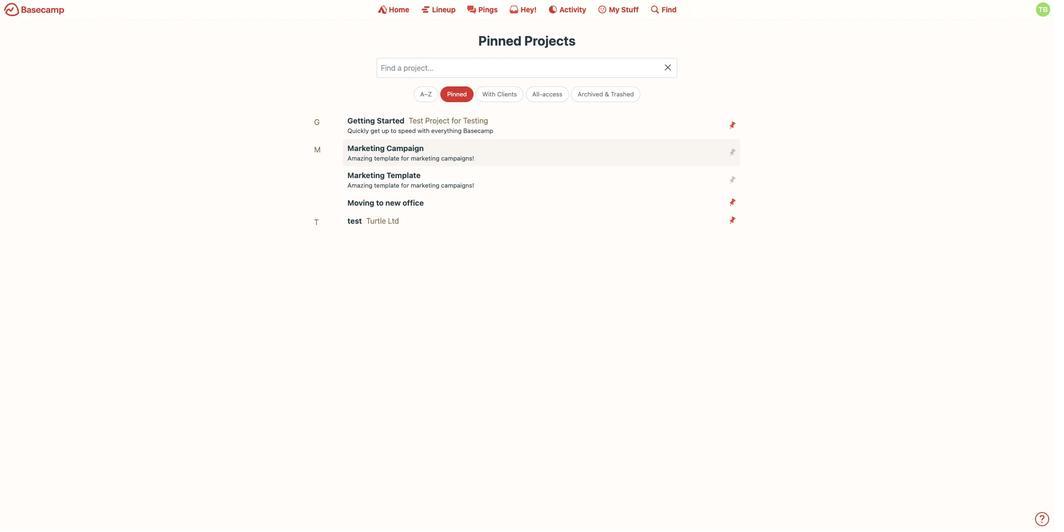 Task type: locate. For each thing, give the bounding box(es) containing it.
2 marketing from the top
[[348, 171, 385, 180]]

g
[[314, 118, 320, 126]]

1 vertical spatial to
[[376, 198, 384, 207]]

campaigns! inside marketing campaign amazing template for marketing campaigns!
[[441, 154, 474, 162]]

template inside marketing campaign amazing template for marketing campaigns!
[[374, 154, 399, 162]]

hey!
[[521, 5, 537, 14]]

marketing for campaign
[[411, 154, 440, 162]]

navigation
[[276, 83, 778, 102]]

with
[[482, 90, 496, 98]]

marketing down quickly
[[348, 144, 385, 152]]

0 vertical spatial template
[[374, 154, 399, 162]]

1 horizontal spatial pinned
[[479, 33, 522, 48]]

marketing campaign amazing template for marketing campaigns!
[[348, 144, 474, 162]]

marketing for marketing campaign
[[348, 144, 385, 152]]

with clients
[[482, 90, 517, 98]]

0 vertical spatial marketing
[[348, 144, 385, 152]]

activity
[[560, 5, 586, 14]]

marketing inside marketing template amazing template for marketing campaigns!
[[411, 182, 440, 189]]

1 vertical spatial template
[[374, 182, 399, 189]]

marketing
[[411, 154, 440, 162], [411, 182, 440, 189]]

moving to new office
[[348, 198, 424, 207]]

1 vertical spatial campaigns!
[[441, 182, 474, 189]]

project
[[425, 116, 450, 125]]

marketing
[[348, 144, 385, 152], [348, 171, 385, 180]]

all-
[[532, 90, 543, 98]]

2 marketing from the top
[[411, 182, 440, 189]]

1 marketing from the top
[[411, 154, 440, 162]]

marketing up moving at top
[[348, 171, 385, 180]]

1 vertical spatial marketing
[[348, 171, 385, 180]]

marketing up office
[[411, 182, 440, 189]]

2 template from the top
[[374, 182, 399, 189]]

to right up
[[391, 127, 397, 134]]

0 vertical spatial amazing
[[348, 154, 373, 162]]

marketing inside marketing template amazing template for marketing campaigns!
[[348, 171, 385, 180]]

amazing
[[348, 154, 373, 162], [348, 182, 373, 189]]

lineup link
[[421, 5, 456, 14]]

to
[[391, 127, 397, 134], [376, 198, 384, 207]]

0 vertical spatial to
[[391, 127, 397, 134]]

1 campaigns! from the top
[[441, 154, 474, 162]]

moving to new office link
[[348, 194, 721, 212]]

for up everything on the left of page
[[452, 116, 461, 125]]

1 vertical spatial amazing
[[348, 182, 373, 189]]

for inside marketing template amazing template for marketing campaigns!
[[401, 182, 409, 189]]

quickly
[[348, 127, 369, 134]]

1 vertical spatial marketing
[[411, 182, 440, 189]]

pinned down pings
[[479, 33, 522, 48]]

amazing down quickly
[[348, 154, 373, 162]]

0 vertical spatial marketing
[[411, 154, 440, 162]]

a–z
[[420, 90, 432, 98]]

tim burton image
[[1036, 2, 1051, 17]]

template
[[387, 171, 421, 180]]

t
[[314, 218, 319, 226]]

marketing inside marketing campaign amazing template for marketing campaigns!
[[411, 154, 440, 162]]

pinned
[[479, 33, 522, 48], [447, 90, 467, 98]]

2 vertical spatial for
[[401, 182, 409, 189]]

1 amazing from the top
[[348, 154, 373, 162]]

trashed
[[611, 90, 634, 98]]

marketing inside marketing campaign amazing template for marketing campaigns!
[[348, 144, 385, 152]]

0 vertical spatial for
[[452, 116, 461, 125]]

getting
[[348, 116, 375, 125]]

for
[[452, 116, 461, 125], [401, 154, 409, 162], [401, 182, 409, 189]]

amazing inside marketing campaign amazing template for marketing campaigns!
[[348, 154, 373, 162]]

template inside marketing template amazing template for marketing campaigns!
[[374, 182, 399, 189]]

test
[[348, 216, 362, 225]]

find button
[[650, 5, 677, 14]]

ltd
[[388, 216, 399, 225]]

campaigns! for campaign
[[441, 154, 474, 162]]

template up moving to new office on the left of the page
[[374, 182, 399, 189]]

hey! button
[[509, 5, 537, 14]]

amazing for marketing campaign
[[348, 154, 373, 162]]

pinned projects
[[479, 33, 576, 48]]

all-access link
[[526, 87, 569, 102]]

campaigns! inside marketing template amazing template for marketing campaigns!
[[441, 182, 474, 189]]

1 vertical spatial for
[[401, 154, 409, 162]]

activity link
[[548, 5, 586, 14]]

with clients link
[[476, 87, 524, 102]]

get
[[371, 127, 380, 134]]

template down campaign
[[374, 154, 399, 162]]

0 horizontal spatial pinned
[[447, 90, 467, 98]]

all-access
[[532, 90, 563, 98]]

clients
[[497, 90, 517, 98]]

2 campaigns! from the top
[[441, 182, 474, 189]]

for inside marketing campaign amazing template for marketing campaigns!
[[401, 154, 409, 162]]

template
[[374, 154, 399, 162], [374, 182, 399, 189]]

2 amazing from the top
[[348, 182, 373, 189]]

for down template
[[401, 182, 409, 189]]

campaign
[[387, 144, 424, 152]]

everything
[[431, 127, 462, 134]]

1 template from the top
[[374, 154, 399, 162]]

0 vertical spatial pinned
[[479, 33, 522, 48]]

marketing down campaign
[[411, 154, 440, 162]]

1 marketing from the top
[[348, 144, 385, 152]]

moving
[[348, 198, 374, 207]]

1 vertical spatial pinned
[[447, 90, 467, 98]]

turtle
[[366, 216, 386, 225]]

my stuff
[[609, 5, 639, 14]]

campaigns!
[[441, 154, 474, 162], [441, 182, 474, 189]]

amazing up moving at top
[[348, 182, 373, 189]]

0 vertical spatial campaigns!
[[441, 154, 474, 162]]

marketing for marketing template
[[348, 171, 385, 180]]

for inside getting started test project for testing quickly get up to speed with everything basecamp
[[452, 116, 461, 125]]

1 horizontal spatial to
[[391, 127, 397, 134]]

&
[[605, 90, 609, 98]]

switch accounts image
[[4, 2, 65, 17]]

None submit
[[725, 118, 740, 133], [725, 145, 740, 160], [725, 172, 740, 188], [725, 195, 740, 210], [725, 213, 740, 228], [725, 118, 740, 133], [725, 145, 740, 160], [725, 172, 740, 188], [725, 195, 740, 210], [725, 213, 740, 228]]

up
[[382, 127, 389, 134]]

amazing inside marketing template amazing template for marketing campaigns!
[[348, 182, 373, 189]]

0 horizontal spatial to
[[376, 198, 384, 207]]

for down campaign
[[401, 154, 409, 162]]

to left new
[[376, 198, 384, 207]]

pinned right a–z
[[447, 90, 467, 98]]



Task type: describe. For each thing, give the bounding box(es) containing it.
pinned for pinned projects
[[479, 33, 522, 48]]

testing
[[463, 116, 488, 125]]

pinned for pinned
[[447, 90, 467, 98]]

Find a project… text field
[[377, 58, 678, 78]]

home
[[389, 5, 409, 14]]

template for campaign
[[374, 154, 399, 162]]

access
[[543, 90, 563, 98]]

test turtle ltd
[[348, 216, 399, 225]]

to inside getting started test project for testing quickly get up to speed with everything basecamp
[[391, 127, 397, 134]]

speed
[[398, 127, 416, 134]]

template for template
[[374, 182, 399, 189]]

for for marketing template
[[401, 182, 409, 189]]

with
[[418, 127, 430, 134]]

marketing template amazing template for marketing campaigns!
[[348, 171, 474, 189]]

archived & trashed link
[[571, 87, 641, 102]]

amazing for marketing template
[[348, 182, 373, 189]]

for for marketing campaign
[[401, 154, 409, 162]]

find
[[662, 5, 677, 14]]

stuff
[[621, 5, 639, 14]]

marketing for template
[[411, 182, 440, 189]]

getting started test project for testing quickly get up to speed with everything basecamp
[[348, 116, 493, 134]]

pinned link
[[441, 87, 474, 102]]

pings
[[479, 5, 498, 14]]

office
[[403, 198, 424, 207]]

my
[[609, 5, 620, 14]]

test
[[409, 116, 423, 125]]

archived & trashed
[[578, 90, 634, 98]]

campaigns! for template
[[441, 182, 474, 189]]

main element
[[0, 0, 1054, 19]]

projects
[[525, 33, 576, 48]]

pings button
[[467, 5, 498, 14]]

a–z link
[[414, 87, 439, 102]]

new
[[386, 198, 401, 207]]

started
[[377, 116, 405, 125]]

lineup
[[432, 5, 456, 14]]

m
[[314, 145, 321, 154]]

to inside moving to new office link
[[376, 198, 384, 207]]

home link
[[378, 5, 409, 14]]

my stuff button
[[598, 5, 639, 14]]

basecamp
[[463, 127, 493, 134]]

archived
[[578, 90, 603, 98]]

navigation containing a–z
[[276, 83, 778, 102]]



Task type: vqa. For each thing, say whether or not it's contained in the screenshot.
The Find
yes



